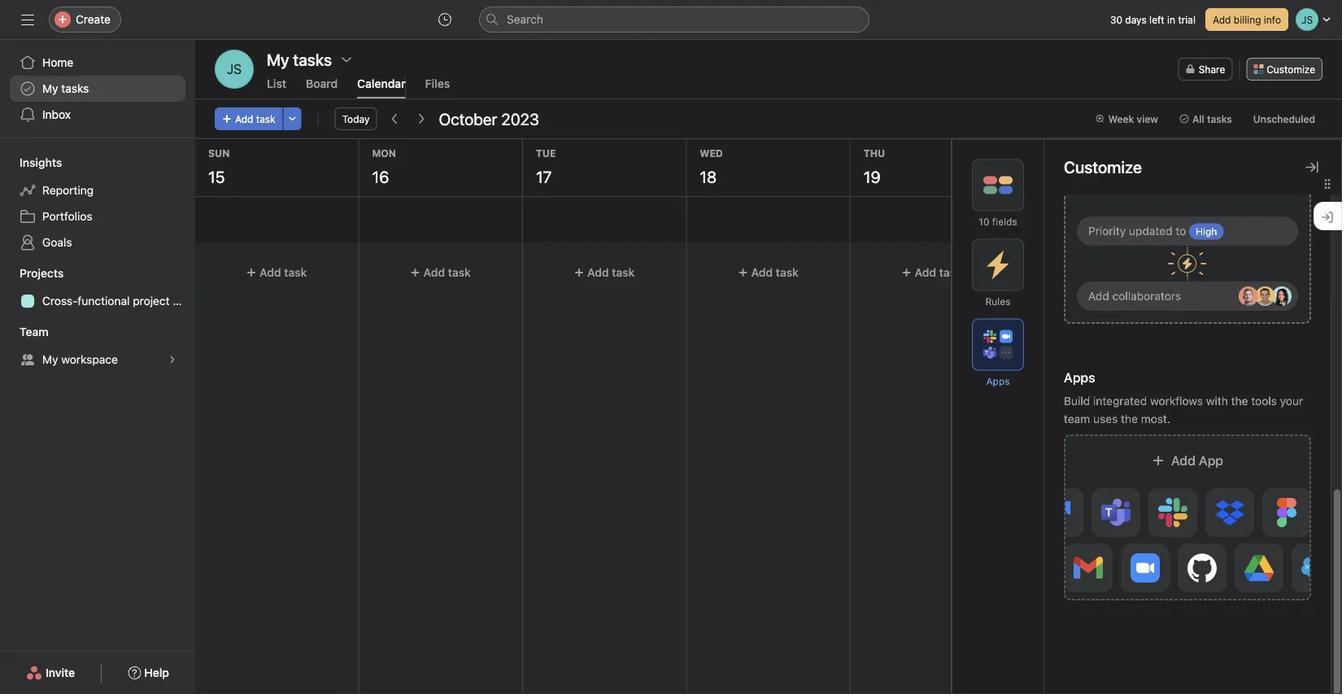 Task type: locate. For each thing, give the bounding box(es) containing it.
tue 17
[[536, 147, 556, 186]]

0 horizontal spatial the
[[1121, 413, 1138, 426]]

17
[[536, 167, 552, 186]]

tasks inside dropdown button
[[1208, 113, 1233, 125]]

projects button
[[0, 265, 64, 282]]

search list box
[[479, 7, 870, 33]]

add app button
[[1058, 435, 1318, 601]]

help button
[[117, 658, 180, 688]]

0 vertical spatial customize
[[1267, 63, 1316, 75]]

the
[[1232, 395, 1249, 408], [1121, 413, 1138, 426]]

1 vertical spatial customize
[[1064, 157, 1142, 177]]

16
[[372, 167, 389, 186]]

tasks down home
[[61, 82, 89, 95]]

hide sidebar image
[[21, 13, 34, 26]]

apps up build
[[1064, 370, 1096, 386]]

1 horizontal spatial customize
[[1267, 63, 1316, 75]]

2 my from the top
[[42, 353, 58, 366]]

customize inside dropdown button
[[1267, 63, 1316, 75]]

js
[[227, 61, 242, 77]]

add inside add app button
[[1172, 453, 1196, 469]]

team
[[1064, 413, 1091, 426]]

10 fields
[[979, 216, 1018, 227]]

build integrated workflows with the tools your team uses the most.
[[1064, 395, 1304, 426]]

apps down rules
[[987, 376, 1010, 387]]

list
[[267, 77, 286, 90]]

files
[[425, 77, 450, 90]]

tasks right the all
[[1208, 113, 1233, 125]]

my for my workspace
[[42, 353, 58, 366]]

insights
[[20, 156, 62, 169]]

the down integrated
[[1121, 413, 1138, 426]]

project left brief
[[1055, 212, 1087, 224]]

my inside my workspace link
[[42, 353, 58, 366]]

the right with
[[1232, 395, 1249, 408]]

cross-functional project plan
[[42, 294, 195, 308]]

inbox link
[[10, 102, 186, 128]]

portfolios
[[42, 210, 92, 223]]

0 horizontal spatial customize
[[1064, 157, 1142, 177]]

1 horizontal spatial project
[[1055, 212, 1087, 224]]

in
[[1168, 14, 1176, 25]]

inbox
[[42, 108, 71, 121]]

1 horizontal spatial tasks
[[1208, 113, 1233, 125]]

10
[[979, 216, 990, 227]]

my
[[42, 82, 58, 95], [42, 353, 58, 366]]

customize up unscheduled
[[1267, 63, 1316, 75]]

apps
[[1064, 370, 1096, 386], [987, 376, 1010, 387]]

mon 16
[[372, 147, 396, 186]]

help
[[144, 666, 169, 679]]

wed
[[700, 147, 723, 159]]

more actions image
[[288, 114, 298, 124]]

customize
[[1267, 63, 1316, 75], [1064, 157, 1142, 177]]

20
[[1034, 167, 1054, 186]]

1 vertical spatial my
[[42, 353, 58, 366]]

all tasks button
[[1173, 107, 1240, 130]]

next week image
[[415, 112, 428, 125]]

most.
[[1141, 413, 1171, 426]]

tasks inside global "element"
[[61, 82, 89, 95]]

search button
[[479, 7, 870, 33]]

customize up brief
[[1064, 157, 1142, 177]]

week view
[[1109, 113, 1159, 125]]

board
[[306, 77, 338, 90]]

draft project brief
[[1029, 212, 1111, 224]]

2023
[[501, 109, 539, 128]]

week
[[1109, 113, 1135, 125]]

18
[[700, 167, 717, 186]]

1 vertical spatial project
[[133, 294, 170, 308]]

view
[[1137, 113, 1159, 125]]

plan
[[173, 294, 195, 308]]

files link
[[425, 77, 450, 98]]

0 vertical spatial project
[[1055, 212, 1087, 224]]

rules
[[986, 296, 1011, 307]]

my inside my tasks link
[[42, 82, 58, 95]]

30 days left in trial
[[1111, 14, 1196, 25]]

home link
[[10, 50, 186, 76]]

unscheduled button
[[1247, 107, 1323, 130]]

0 vertical spatial my
[[42, 82, 58, 95]]

workspace
[[61, 353, 118, 366]]

team
[[20, 325, 49, 339]]

0 horizontal spatial project
[[133, 294, 170, 308]]

teams element
[[0, 317, 195, 376]]

tue
[[536, 147, 556, 159]]

30
[[1111, 14, 1123, 25]]

1 vertical spatial the
[[1121, 413, 1138, 426]]

today button
[[335, 107, 377, 130]]

insights button
[[0, 155, 62, 171]]

cross-
[[42, 294, 78, 308]]

workflows
[[1151, 395, 1204, 408]]

1 my from the top
[[42, 82, 58, 95]]

project
[[1055, 212, 1087, 224], [133, 294, 170, 308]]

my up inbox at the top
[[42, 82, 58, 95]]

0 vertical spatial tasks
[[61, 82, 89, 95]]

my down team
[[42, 353, 58, 366]]

1 horizontal spatial the
[[1232, 395, 1249, 408]]

calendar link
[[357, 77, 406, 98]]

fri 20
[[1028, 147, 1054, 186]]

app
[[1199, 453, 1224, 469]]

1 vertical spatial tasks
[[1208, 113, 1233, 125]]

add billing info button
[[1206, 8, 1289, 31]]

0 horizontal spatial tasks
[[61, 82, 89, 95]]

project left the plan
[[133, 294, 170, 308]]

your
[[1281, 395, 1304, 408]]



Task type: describe. For each thing, give the bounding box(es) containing it.
with
[[1207, 395, 1229, 408]]

trial
[[1179, 14, 1196, 25]]

add collaborators
[[1089, 290, 1182, 303]]

wed 18
[[700, 147, 723, 186]]

thu 19
[[864, 147, 885, 186]]

previous week image
[[389, 112, 402, 125]]

collaborators
[[1113, 290, 1182, 303]]

0 horizontal spatial apps
[[987, 376, 1010, 387]]

october
[[439, 109, 497, 128]]

show options image
[[340, 53, 353, 66]]

my tasks link
[[10, 76, 186, 102]]

portfolios link
[[10, 203, 186, 229]]

see details, my workspace image
[[168, 355, 177, 365]]

all
[[1193, 113, 1205, 125]]

tasks for my tasks
[[61, 82, 89, 95]]

high
[[1196, 226, 1218, 238]]

team button
[[0, 324, 49, 340]]

my for my tasks
[[42, 82, 58, 95]]

history image
[[439, 13, 452, 26]]

cross-functional project plan link
[[10, 288, 195, 314]]

week view button
[[1088, 107, 1166, 130]]

list link
[[267, 77, 286, 98]]

1 horizontal spatial apps
[[1064, 370, 1096, 386]]

board link
[[306, 77, 338, 98]]

projects element
[[0, 259, 195, 317]]

updated
[[1129, 225, 1173, 238]]

my tasks
[[267, 50, 332, 69]]

functional
[[78, 294, 130, 308]]

share button
[[1179, 58, 1233, 81]]

insights element
[[0, 148, 195, 259]]

fri
[[1028, 147, 1044, 159]]

close details image
[[1306, 161, 1319, 174]]

fields
[[993, 216, 1018, 227]]

left
[[1150, 14, 1165, 25]]

reporting link
[[10, 177, 186, 203]]

mon
[[372, 147, 396, 159]]

today
[[342, 113, 370, 125]]

global element
[[0, 40, 195, 138]]

draft
[[1029, 212, 1052, 224]]

reporting
[[42, 183, 94, 197]]

unscheduled
[[1254, 113, 1316, 125]]

0 vertical spatial the
[[1232, 395, 1249, 408]]

tasks for all tasks
[[1208, 113, 1233, 125]]

build
[[1064, 395, 1091, 408]]

my workspace link
[[10, 347, 186, 373]]

october 2023
[[439, 109, 539, 128]]

calendar
[[357, 77, 406, 90]]

add inside add billing info button
[[1213, 14, 1232, 25]]

info
[[1264, 14, 1282, 25]]

my tasks
[[42, 82, 89, 95]]

all tasks
[[1193, 113, 1233, 125]]

home
[[42, 56, 73, 69]]

integrated
[[1094, 395, 1148, 408]]

create button
[[49, 7, 121, 33]]

customize button
[[1247, 58, 1323, 81]]

to
[[1176, 225, 1187, 238]]

search
[[507, 13, 544, 26]]

priority updated to high
[[1089, 225, 1218, 238]]

15
[[208, 167, 225, 186]]

invite button
[[16, 658, 86, 688]]

js button
[[215, 50, 254, 89]]

19
[[864, 167, 881, 186]]

share
[[1199, 63, 1226, 75]]

goals
[[42, 236, 72, 249]]

projects
[[20, 266, 64, 280]]

add billing info
[[1213, 14, 1282, 25]]

add app
[[1172, 453, 1224, 469]]

tools
[[1252, 395, 1278, 408]]

sun 15
[[208, 147, 230, 186]]

invite
[[46, 666, 75, 679]]

uses
[[1094, 413, 1118, 426]]

my workspace
[[42, 353, 118, 366]]

thu
[[864, 147, 885, 159]]

billing
[[1234, 14, 1262, 25]]

goals link
[[10, 229, 186, 256]]

days
[[1126, 14, 1147, 25]]

create
[[76, 13, 111, 26]]

brief
[[1090, 212, 1111, 224]]



Task type: vqa. For each thing, say whether or not it's contained in the screenshot.
bottom the tasks
yes



